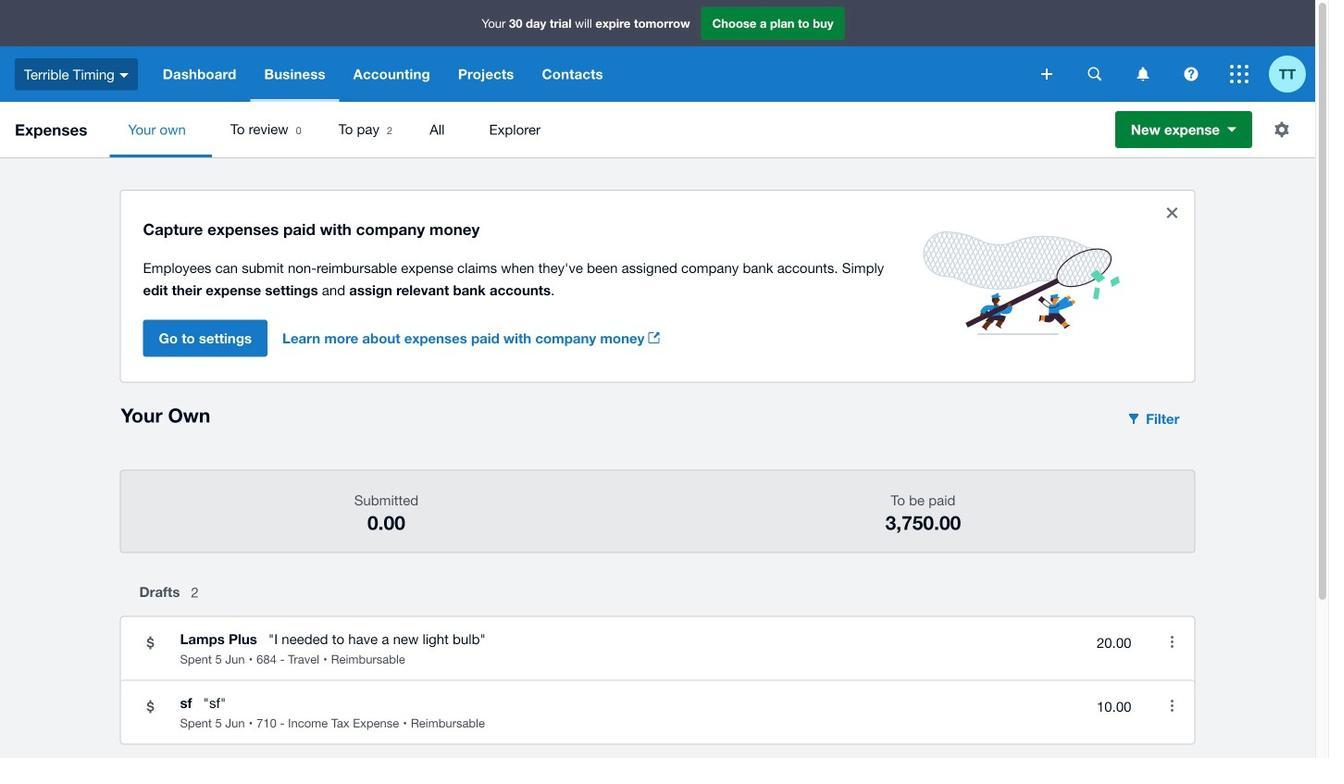 Task type: vqa. For each thing, say whether or not it's contained in the screenshot.
"Pay"
no



Task type: describe. For each thing, give the bounding box(es) containing it.
1 svg image from the left
[[1138, 67, 1150, 81]]

2 svg image from the left
[[1185, 67, 1199, 81]]



Task type: locate. For each thing, give the bounding box(es) containing it.
0 horizontal spatial svg image
[[1138, 67, 1150, 81]]

settings menu image
[[1264, 111, 1301, 148]]

banner
[[0, 0, 1316, 102]]

1 horizontal spatial svg image
[[1185, 67, 1199, 81]]

postal workers catching money image
[[901, 209, 1143, 357]]

svg image
[[1231, 65, 1249, 83], [1089, 67, 1102, 81], [1042, 69, 1053, 80], [119, 73, 129, 78]]

status
[[121, 191, 1195, 382]]

svg image
[[1138, 67, 1150, 81], [1185, 67, 1199, 81]]



